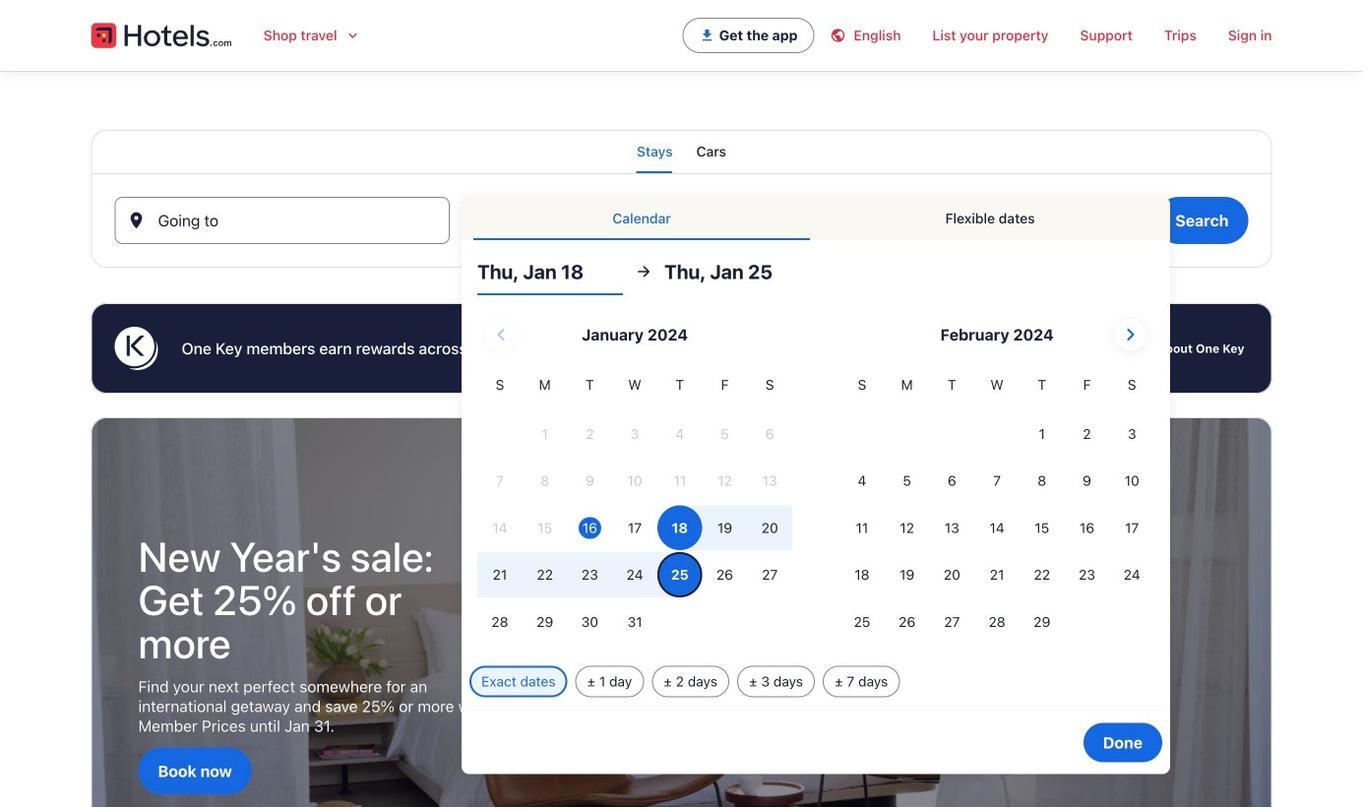 Task type: describe. For each thing, give the bounding box(es) containing it.
download the app button image
[[700, 28, 715, 43]]

0 vertical spatial tab list
[[91, 130, 1272, 173]]

directional image
[[635, 263, 653, 281]]

january 2024 element
[[477, 374, 792, 646]]

small image
[[830, 28, 854, 43]]

hotels logo image
[[91, 20, 232, 51]]

today element
[[579, 517, 601, 539]]



Task type: vqa. For each thing, say whether or not it's contained in the screenshot.
"30" button
no



Task type: locate. For each thing, give the bounding box(es) containing it.
february 2024 element
[[840, 374, 1155, 646]]

previous month image
[[490, 323, 513, 346]]

next month image
[[1119, 323, 1142, 346]]

shop travel image
[[345, 28, 361, 43]]

inside a bright image
[[91, 417, 1272, 807]]

main content
[[0, 71, 1363, 807]]

application
[[477, 311, 1155, 646]]

tab list
[[91, 130, 1272, 173], [462, 197, 1170, 240]]

1 vertical spatial tab list
[[462, 197, 1170, 240]]



